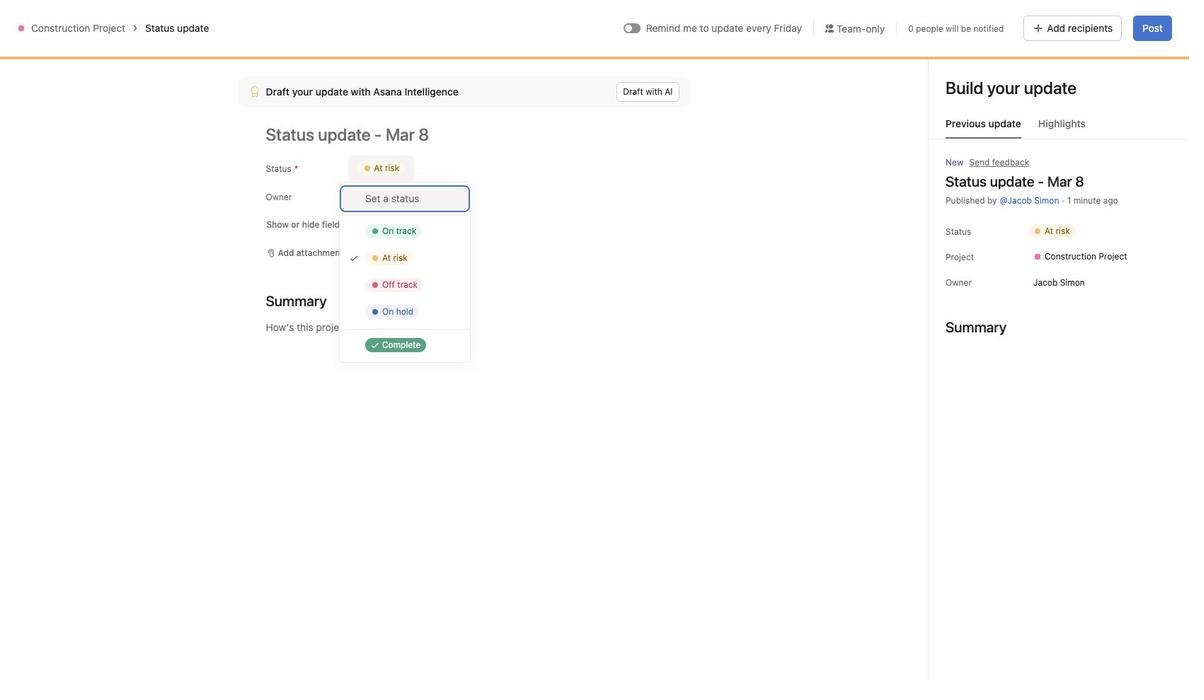 Task type: vqa. For each thing, say whether or not it's contained in the screenshot.
option
yes



Task type: describe. For each thing, give the bounding box(es) containing it.
board image
[[195, 52, 212, 69]]

hide sidebar image
[[18, 11, 30, 23]]

mark complete image
[[412, 169, 429, 186]]

add task image for rules for created icon
[[993, 134, 1004, 145]]

expand image
[[361, 285, 370, 293]]

Mark complete checkbox
[[412, 169, 429, 186]]

rules for drafting image
[[324, 134, 336, 145]]

add task image for "rules for drafting" "icon"
[[347, 134, 358, 145]]

rules for created image
[[970, 134, 981, 145]]



Task type: locate. For each thing, give the bounding box(es) containing it.
Section title text field
[[266, 292, 327, 312]]

2 add task image from the left
[[993, 134, 1004, 145]]

1 add task image from the left
[[347, 134, 358, 145]]

tab list
[[929, 116, 1190, 140]]

add task image right "rules for drafting" "icon"
[[347, 134, 358, 145]]

option
[[340, 186, 470, 212]]

1 horizontal spatial add task image
[[993, 134, 1004, 145]]

add task image
[[347, 134, 358, 145], [993, 134, 1004, 145]]

0 horizontal spatial add task image
[[347, 134, 358, 145]]

add task image right rules for created icon
[[993, 134, 1004, 145]]

add to starred image
[[390, 46, 401, 57]]

Title of update text field
[[266, 119, 691, 150]]

switch
[[624, 23, 641, 33]]

manage project members image
[[924, 52, 941, 69]]



